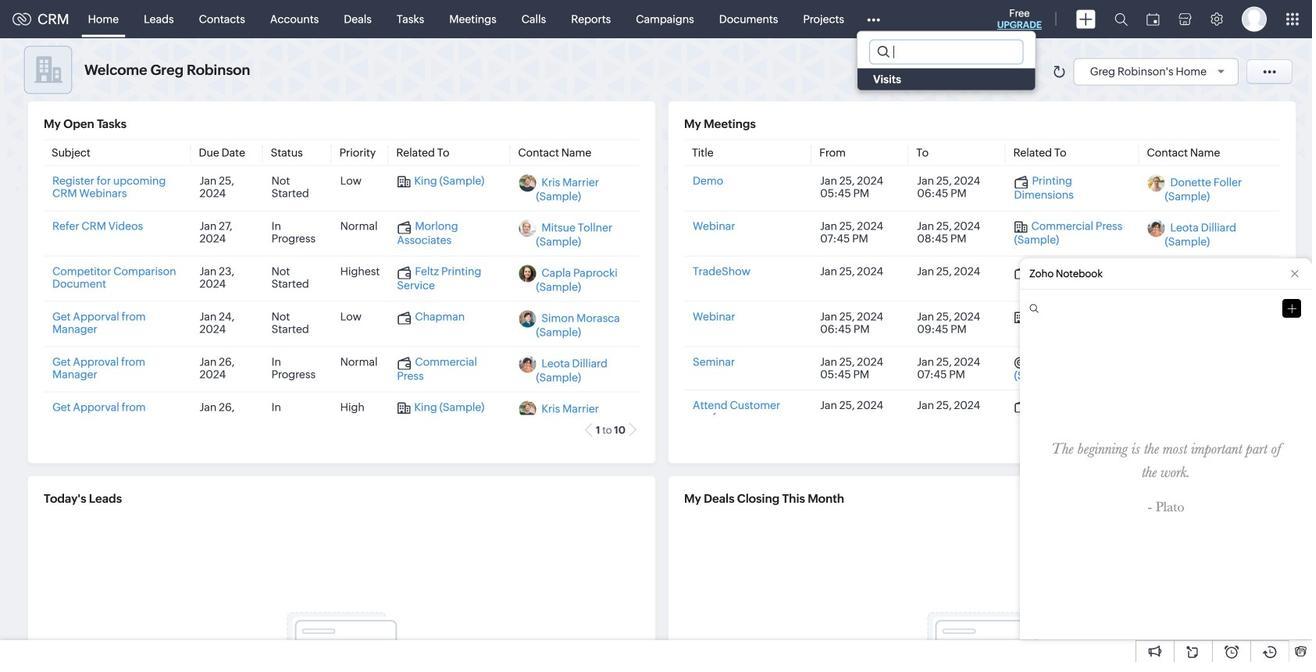 Task type: vqa. For each thing, say whether or not it's contained in the screenshot.
ICON_MAIL related to Kris Marrier (Sample)
no



Task type: locate. For each thing, give the bounding box(es) containing it.
list box
[[857, 68, 1035, 90]]

profile image
[[1242, 7, 1267, 32]]

visits option
[[857, 68, 1035, 90]]

create menu element
[[1067, 0, 1105, 38]]

Search Modules text field
[[870, 40, 1023, 64]]



Task type: describe. For each thing, give the bounding box(es) containing it.
create menu image
[[1076, 10, 1096, 29]]

logo image
[[12, 13, 31, 25]]

Other Modules field
[[857, 7, 890, 32]]

calendar image
[[1146, 13, 1160, 25]]

profile element
[[1232, 0, 1276, 38]]

search image
[[1114, 12, 1128, 26]]

search element
[[1105, 0, 1137, 38]]



